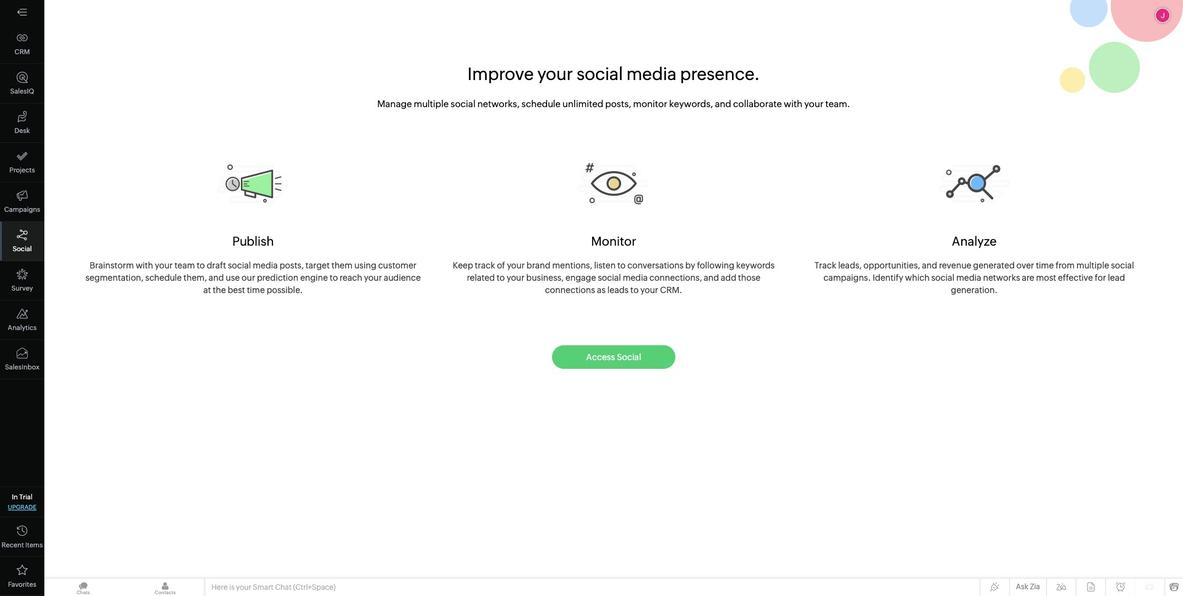 Task type: locate. For each thing, give the bounding box(es) containing it.
social right the access
[[617, 352, 641, 362]]

0 vertical spatial schedule
[[521, 99, 561, 109]]

time inside brainstorm with your team to draft social media posts, target them using customer segmentation, schedule them, and use our prediction engine to reach your audience at the best time possible.
[[247, 285, 265, 295]]

your
[[537, 64, 573, 84], [804, 99, 824, 109], [155, 260, 173, 270], [507, 260, 525, 270], [364, 272, 382, 282], [507, 272, 525, 282], [640, 285, 658, 295], [236, 584, 251, 592]]

your right is
[[236, 584, 251, 592]]

social up use
[[228, 260, 251, 270]]

survey link
[[0, 261, 44, 301]]

upgrade
[[8, 504, 37, 511]]

mentions,
[[552, 260, 592, 270]]

conversations
[[627, 260, 684, 270]]

schedule down team
[[145, 272, 182, 282]]

reach
[[340, 272, 362, 282]]

media
[[626, 64, 677, 84], [253, 260, 278, 270], [623, 272, 648, 282], [956, 272, 981, 282]]

access
[[586, 352, 615, 362]]

and
[[715, 99, 731, 109], [922, 260, 937, 270], [209, 272, 224, 282], [704, 272, 719, 282]]

campaigns
[[4, 206, 40, 213]]

0 vertical spatial time
[[1036, 260, 1054, 270]]

social left networks,
[[451, 99, 475, 109]]

monitor
[[591, 234, 636, 248]]

1 horizontal spatial multiple
[[1076, 260, 1109, 270]]

revenue
[[939, 260, 971, 270]]

manage
[[377, 99, 412, 109]]

0 vertical spatial social
[[13, 245, 32, 253]]

0 horizontal spatial multiple
[[414, 99, 449, 109]]

0 horizontal spatial schedule
[[145, 272, 182, 282]]

1 vertical spatial multiple
[[1076, 260, 1109, 270]]

generation.
[[951, 285, 998, 295]]

0 vertical spatial posts,
[[605, 99, 631, 109]]

1 vertical spatial posts,
[[280, 260, 304, 270]]

them
[[331, 260, 353, 270]]

the
[[213, 285, 226, 295]]

to down of
[[497, 272, 505, 282]]

multiple up for
[[1076, 260, 1109, 270]]

media inside track leads, opportunities, and revenue generated over time from multiple social campaigns. identify which social media networks are most effective for lead generation.
[[956, 272, 981, 282]]

smart
[[253, 584, 274, 592]]

schedule
[[521, 99, 561, 109], [145, 272, 182, 282]]

0 horizontal spatial time
[[247, 285, 265, 295]]

recent
[[2, 542, 24, 549]]

publish
[[232, 234, 274, 248]]

analyze
[[952, 234, 997, 248]]

by
[[685, 260, 695, 270]]

are
[[1022, 272, 1034, 282]]

social
[[577, 64, 623, 84], [451, 99, 475, 109], [228, 260, 251, 270], [1111, 260, 1134, 270], [598, 272, 621, 282], [931, 272, 955, 282]]

target
[[306, 260, 330, 270]]

chat
[[275, 584, 292, 592]]

leads
[[607, 285, 629, 295]]

1 vertical spatial social
[[617, 352, 641, 362]]

1 vertical spatial schedule
[[145, 272, 182, 282]]

engine
[[300, 272, 328, 282]]

with right collaborate
[[784, 99, 802, 109]]

(ctrl+space)
[[293, 584, 336, 592]]

social up survey link
[[13, 245, 32, 253]]

ask
[[1016, 583, 1028, 592]]

add
[[721, 272, 736, 282]]

social up lead
[[1111, 260, 1134, 270]]

recent items
[[2, 542, 43, 549]]

multiple right manage
[[414, 99, 449, 109]]

media up the prediction at the top of the page
[[253, 260, 278, 270]]

business,
[[526, 272, 564, 282]]

keywords,
[[669, 99, 713, 109]]

with
[[784, 99, 802, 109], [136, 260, 153, 270]]

social inside keep track of your brand mentions, listen to conversations by following keywords related to your business, engage social media connections, and add those connections as leads to your crm.
[[598, 272, 621, 282]]

track
[[814, 260, 836, 270]]

campaigns.
[[824, 272, 871, 282]]

1 horizontal spatial schedule
[[521, 99, 561, 109]]

schedule left unlimited
[[521, 99, 561, 109]]

and down presence.
[[715, 99, 731, 109]]

audience
[[384, 272, 421, 282]]

1 vertical spatial with
[[136, 260, 153, 270]]

and up which
[[922, 260, 937, 270]]

and down following
[[704, 272, 719, 282]]

multiple
[[414, 99, 449, 109], [1076, 260, 1109, 270]]

time up most at the top right of page
[[1036, 260, 1054, 270]]

social
[[13, 245, 32, 253], [617, 352, 641, 362]]

opportunities,
[[863, 260, 920, 270]]

1 horizontal spatial posts,
[[605, 99, 631, 109]]

networks
[[983, 272, 1020, 282]]

and inside track leads, opportunities, and revenue generated over time from multiple social campaigns. identify which social media networks are most effective for lead generation.
[[922, 260, 937, 270]]

connections
[[545, 285, 595, 295]]

crm.
[[660, 285, 682, 295]]

time
[[1036, 260, 1054, 270], [247, 285, 265, 295]]

social link
[[0, 222, 44, 261]]

best
[[228, 285, 245, 295]]

in
[[12, 494, 18, 501]]

keywords
[[736, 260, 775, 270]]

0 horizontal spatial social
[[13, 245, 32, 253]]

1 horizontal spatial with
[[784, 99, 802, 109]]

time down the our
[[247, 285, 265, 295]]

media up leads
[[623, 272, 648, 282]]

our
[[242, 272, 255, 282]]

is
[[229, 584, 235, 592]]

to
[[197, 260, 205, 270], [617, 260, 626, 270], [330, 272, 338, 282], [497, 272, 505, 282], [630, 285, 639, 295]]

related
[[467, 272, 495, 282]]

media up generation.
[[956, 272, 981, 282]]

0 horizontal spatial with
[[136, 260, 153, 270]]

1 horizontal spatial time
[[1036, 260, 1054, 270]]

schedule inside brainstorm with your team to draft social media posts, target them using customer segmentation, schedule them, and use our prediction engine to reach your audience at the best time possible.
[[145, 272, 182, 282]]

improve
[[467, 64, 534, 84]]

your down "using"
[[364, 272, 382, 282]]

from
[[1056, 260, 1075, 270]]

1 vertical spatial time
[[247, 285, 265, 295]]

social down listen
[[598, 272, 621, 282]]

media inside brainstorm with your team to draft social media posts, target them using customer segmentation, schedule them, and use our prediction engine to reach your audience at the best time possible.
[[253, 260, 278, 270]]

posts, up the prediction at the top of the page
[[280, 260, 304, 270]]

posts, down improve your social media presence.
[[605, 99, 631, 109]]

access social
[[586, 352, 641, 362]]

and down draft
[[209, 272, 224, 282]]

of
[[497, 260, 505, 270]]

social down revenue on the top of page
[[931, 272, 955, 282]]

here
[[211, 584, 228, 592]]

those
[[738, 272, 761, 282]]

team.
[[825, 99, 850, 109]]

improve your social media presence.
[[467, 64, 760, 84]]

using
[[354, 260, 376, 270]]

posts,
[[605, 99, 631, 109], [280, 260, 304, 270]]

your up unlimited
[[537, 64, 573, 84]]

brainstorm with your team to draft social media posts, target them using customer segmentation, schedule them, and use our prediction engine to reach your audience at the best time possible.
[[85, 260, 421, 295]]

salesiq link
[[0, 64, 44, 104]]

at
[[203, 285, 211, 295]]

keep track of your brand mentions, listen to conversations by following keywords related to your business, engage social media connections, and add those connections as leads to your crm.
[[453, 260, 775, 295]]

zia
[[1030, 583, 1040, 592]]

0 horizontal spatial posts,
[[280, 260, 304, 270]]

to right listen
[[617, 260, 626, 270]]

with up "segmentation,"
[[136, 260, 153, 270]]

your left the crm.
[[640, 285, 658, 295]]

over
[[1016, 260, 1034, 270]]



Task type: describe. For each thing, give the bounding box(es) containing it.
them,
[[183, 272, 207, 282]]

keep
[[453, 260, 473, 270]]

which
[[905, 272, 930, 282]]

your left team.
[[804, 99, 824, 109]]

ask zia
[[1016, 583, 1040, 592]]

customer
[[378, 260, 417, 270]]

with inside brainstorm with your team to draft social media posts, target them using customer segmentation, schedule them, and use our prediction engine to reach your audience at the best time possible.
[[136, 260, 153, 270]]

manage multiple social networks, schedule unlimited posts, monitor keywords, and collaborate with your team.
[[377, 99, 850, 109]]

projects
[[9, 166, 35, 174]]

to right leads
[[630, 285, 639, 295]]

track leads, opportunities, and revenue generated over time from multiple social campaigns. identify which social media networks are most effective for lead generation.
[[814, 260, 1134, 295]]

1 horizontal spatial social
[[617, 352, 641, 362]]

prediction
[[257, 272, 298, 282]]

use
[[226, 272, 240, 282]]

monitor
[[633, 99, 667, 109]]

unlimited
[[562, 99, 603, 109]]

desk
[[14, 127, 30, 134]]

most
[[1036, 272, 1056, 282]]

networks,
[[477, 99, 520, 109]]

desk link
[[0, 104, 44, 143]]

favorites
[[8, 581, 36, 588]]

media inside keep track of your brand mentions, listen to conversations by following keywords related to your business, engage social media connections, and add those connections as leads to your crm.
[[623, 272, 648, 282]]

your left business, on the left of page
[[507, 272, 525, 282]]

campaigns link
[[0, 182, 44, 222]]

analytics
[[8, 324, 37, 332]]

for
[[1095, 272, 1106, 282]]

following
[[697, 260, 734, 270]]

possible.
[[267, 285, 303, 295]]

engage
[[566, 272, 596, 282]]

and inside brainstorm with your team to draft social media posts, target them using customer segmentation, schedule them, and use our prediction engine to reach your audience at the best time possible.
[[209, 272, 224, 282]]

segmentation,
[[85, 272, 144, 282]]

team
[[174, 260, 195, 270]]

track
[[475, 260, 495, 270]]

crm link
[[0, 25, 44, 64]]

media up "monitor"
[[626, 64, 677, 84]]

effective
[[1058, 272, 1093, 282]]

projects link
[[0, 143, 44, 182]]

in trial upgrade
[[8, 494, 37, 511]]

multiple inside track leads, opportunities, and revenue generated over time from multiple social campaigns. identify which social media networks are most effective for lead generation.
[[1076, 260, 1109, 270]]

as
[[597, 285, 606, 295]]

to up them,
[[197, 260, 205, 270]]

trial
[[19, 494, 32, 501]]

analytics link
[[0, 301, 44, 340]]

your left team
[[155, 260, 173, 270]]

time inside track leads, opportunities, and revenue generated over time from multiple social campaigns. identify which social media networks are most effective for lead generation.
[[1036, 260, 1054, 270]]

leads,
[[838, 260, 862, 270]]

to down them at the left top
[[330, 272, 338, 282]]

contacts image
[[126, 579, 204, 596]]

and inside keep track of your brand mentions, listen to conversations by following keywords related to your business, engage social media connections, and add those connections as leads to your crm.
[[704, 272, 719, 282]]

your right of
[[507, 260, 525, 270]]

listen
[[594, 260, 616, 270]]

presence.
[[680, 64, 760, 84]]

draft
[[207, 260, 226, 270]]

posts, inside brainstorm with your team to draft social media posts, target them using customer segmentation, schedule them, and use our prediction engine to reach your audience at the best time possible.
[[280, 260, 304, 270]]

social inside brainstorm with your team to draft social media posts, target them using customer segmentation, schedule them, and use our prediction engine to reach your audience at the best time possible.
[[228, 260, 251, 270]]

generated
[[973, 260, 1015, 270]]

collaborate
[[733, 99, 782, 109]]

here is your smart chat (ctrl+space)
[[211, 584, 336, 592]]

0 vertical spatial multiple
[[414, 99, 449, 109]]

crm
[[15, 48, 30, 55]]

chats image
[[44, 579, 122, 596]]

brand
[[527, 260, 551, 270]]

identify
[[873, 272, 903, 282]]

social up manage multiple social networks, schedule unlimited posts, monitor keywords, and collaborate with your team.
[[577, 64, 623, 84]]

salesinbox link
[[0, 340, 44, 380]]

connections,
[[650, 272, 702, 282]]

salesinbox
[[5, 364, 39, 371]]

salesiq
[[10, 87, 34, 95]]

lead
[[1108, 272, 1125, 282]]

brainstorm
[[90, 260, 134, 270]]

0 vertical spatial with
[[784, 99, 802, 109]]

items
[[25, 542, 43, 549]]



Task type: vqa. For each thing, say whether or not it's contained in the screenshot.
Reports "Link"
no



